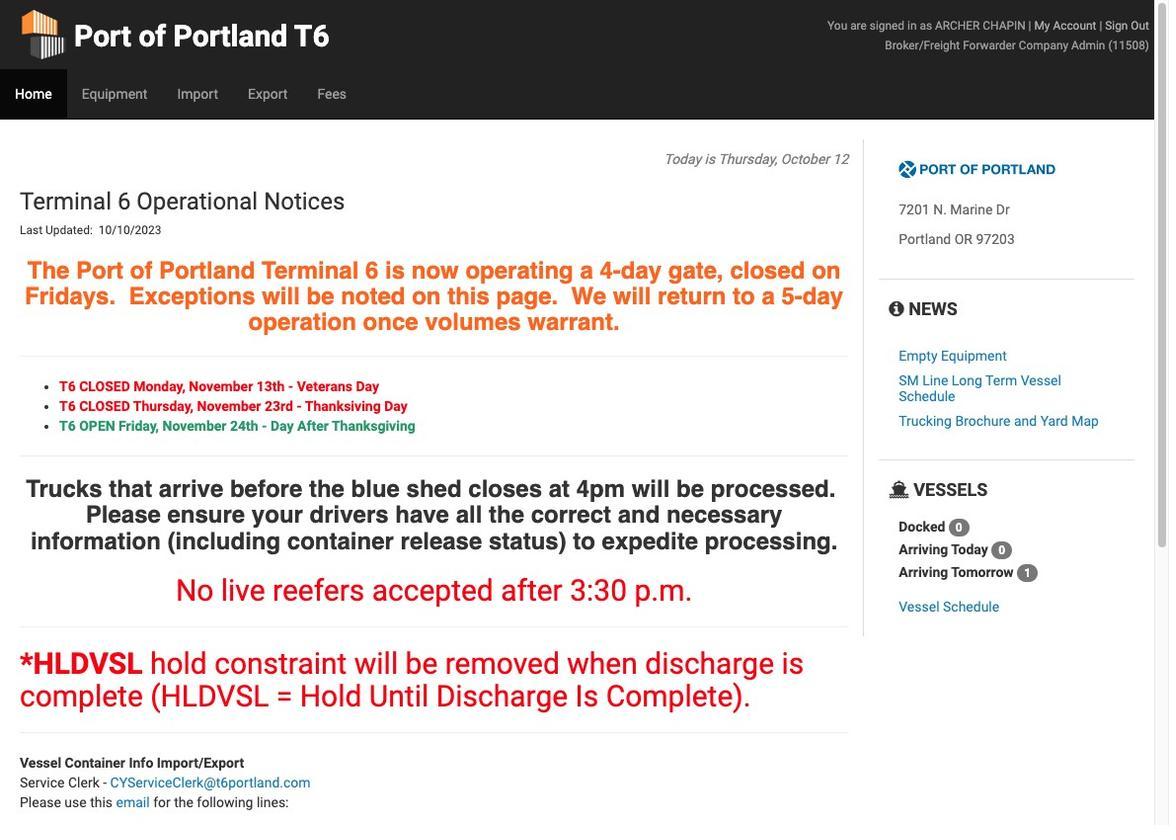Task type: describe. For each thing, give the bounding box(es) containing it.
we
[[572, 283, 607, 310]]

vessel schedule link
[[899, 599, 1000, 615]]

5-
[[782, 283, 803, 310]]

0 vertical spatial of
[[139, 19, 166, 53]]

company
[[1020, 39, 1069, 52]]

out
[[1132, 19, 1150, 33]]

account
[[1054, 19, 1097, 33]]

you are signed in as archer chapin | my account | sign out broker/freight forwarder company admin (11508)
[[828, 19, 1150, 52]]

n.
[[934, 202, 947, 218]]

line
[[923, 373, 949, 389]]

- right 23rd
[[297, 398, 302, 414]]

to inside trucks that arrive before the blue shed closes at 4pm will be processed. please ensure your drivers have all the correct and necessary information (including container release status) to expedite processing.
[[573, 527, 596, 555]]

2 horizontal spatial the
[[489, 501, 525, 529]]

notices
[[264, 188, 345, 215]]

vessels
[[910, 479, 988, 500]]

export button
[[233, 69, 303, 119]]

13th
[[257, 378, 285, 394]]

discharge
[[645, 646, 775, 681]]

gate,
[[669, 256, 724, 284]]

now
[[412, 256, 459, 284]]

thursday, inside t6 closed monday, november 13th - veterans day t6 closed thursday, november 23rd - thanksiving day t6 open friday, november 24th - day after thanksgiving
[[133, 398, 194, 414]]

3:30
[[570, 573, 627, 608]]

cyserviceclerk@t6portland.com
[[110, 775, 311, 790]]

this inside vessel container info import/export service clerk - cyserviceclerk@t6portland.com please use this email for the following lines:
[[90, 794, 113, 810]]

live
[[221, 573, 265, 608]]

lines:
[[257, 794, 289, 810]]

t6 up trucks
[[59, 398, 76, 414]]

4pm
[[577, 475, 625, 503]]

0 horizontal spatial a
[[580, 256, 594, 284]]

no
[[176, 573, 214, 608]]

that
[[109, 475, 152, 503]]

7201 n. marine dr
[[899, 202, 1011, 218]]

0 vertical spatial thursday,
[[719, 151, 778, 167]]

have
[[395, 501, 450, 529]]

drivers
[[310, 501, 389, 529]]

0 vertical spatial november
[[189, 378, 253, 394]]

my
[[1035, 19, 1051, 33]]

email
[[116, 794, 150, 810]]

return
[[658, 283, 727, 310]]

email link
[[116, 794, 150, 810]]

fees
[[318, 86, 347, 102]]

complete).
[[606, 679, 752, 713]]

please inside trucks that arrive before the blue shed closes at 4pm will be processed. please ensure your drivers have all the correct and necessary information (including container release status) to expedite processing.
[[86, 501, 161, 529]]

complete
[[20, 679, 143, 713]]

term
[[986, 373, 1018, 389]]

1 arriving from the top
[[899, 542, 949, 557]]

trucks
[[26, 475, 102, 503]]

2 vertical spatial november
[[163, 418, 227, 434]]

sign out link
[[1106, 19, 1150, 33]]

use
[[65, 794, 87, 810]]

=
[[276, 679, 293, 713]]

0 vertical spatial is
[[705, 151, 716, 167]]

import
[[177, 86, 218, 102]]

all
[[456, 501, 483, 529]]

and inside empty equipment sm line long term vessel schedule trucking brochure and yard map
[[1015, 413, 1038, 429]]

ship image
[[890, 481, 910, 499]]

t6 left open
[[59, 418, 76, 434]]

1 horizontal spatial on
[[812, 256, 841, 284]]

10/10/2023
[[99, 224, 162, 238]]

brochure
[[956, 413, 1011, 429]]

equipment inside empty equipment sm line long term vessel schedule trucking brochure and yard map
[[942, 348, 1008, 364]]

marine
[[951, 202, 993, 218]]

info circle image
[[890, 301, 905, 318]]

hold
[[150, 646, 207, 681]]

exceptions
[[129, 283, 255, 310]]

after
[[297, 418, 329, 434]]

port of portland t6
[[74, 19, 330, 53]]

0 vertical spatial portland
[[173, 19, 288, 53]]

1 horizontal spatial a
[[762, 283, 775, 310]]

as
[[920, 19, 933, 33]]

hold
[[300, 679, 362, 713]]

1 horizontal spatial day
[[803, 283, 844, 310]]

trucking brochure and yard map link
[[899, 413, 1100, 429]]

1
[[1025, 567, 1032, 580]]

terminal inside the port of portland terminal 6 is now operating a 4-day gate, closed on fridays .  exceptions will be noted on this page.  we will return to a 5-day operation once volumes warrant.
[[262, 256, 359, 284]]

0 horizontal spatial day
[[271, 418, 294, 434]]

archer
[[936, 19, 981, 33]]

tomorrow
[[952, 564, 1014, 580]]

be inside trucks that arrive before the blue shed closes at 4pm will be processed. please ensure your drivers have all the correct and necessary information (including container release status) to expedite processing.
[[677, 475, 705, 503]]

will inside the hold constraint will be removed when discharge is complete (hldvsl = hold until discharge is complete).
[[354, 646, 398, 681]]

equipment inside popup button
[[82, 86, 148, 102]]

will inside trucks that arrive before the blue shed closes at 4pm will be processed. please ensure your drivers have all the correct and necessary information (including container release status) to expedite processing.
[[632, 475, 670, 503]]

cyserviceclerk@t6portland.com link
[[110, 775, 311, 790]]

for
[[153, 794, 171, 810]]

open
[[79, 418, 115, 434]]

the
[[27, 256, 70, 284]]

2 closed from the top
[[79, 398, 130, 414]]

the inside vessel container info import/export service clerk - cyserviceclerk@t6portland.com please use this email for the following lines:
[[174, 794, 194, 810]]

arrive
[[159, 475, 224, 503]]

container
[[287, 527, 394, 555]]

is inside the port of portland terminal 6 is now operating a 4-day gate, closed on fridays .  exceptions will be noted on this page.  we will return to a 5-day operation once volumes warrant.
[[385, 256, 405, 284]]

24th
[[230, 418, 258, 434]]

map
[[1072, 413, 1100, 429]]

equipment button
[[67, 69, 162, 119]]

docked 0 arriving today 0 arriving tomorrow 1
[[899, 519, 1032, 580]]

vessel container info import/export service clerk - cyserviceclerk@t6portland.com please use this email for the following lines:
[[20, 755, 311, 810]]

fees button
[[303, 69, 362, 119]]

processed.
[[711, 475, 836, 503]]

warrant.
[[528, 309, 620, 336]]

dr
[[997, 202, 1011, 218]]

admin
[[1072, 39, 1106, 52]]

trucking
[[899, 413, 952, 429]]

in
[[908, 19, 917, 33]]

october
[[781, 151, 830, 167]]

is
[[576, 679, 599, 713]]

info
[[129, 755, 153, 771]]

port inside the port of portland terminal 6 is now operating a 4-day gate, closed on fridays .  exceptions will be noted on this page.  we will return to a 5-day operation once volumes warrant.
[[76, 256, 124, 284]]



Task type: vqa. For each thing, say whether or not it's contained in the screenshot.
Success
no



Task type: locate. For each thing, give the bounding box(es) containing it.
0 vertical spatial and
[[1015, 413, 1038, 429]]

thanksiving
[[305, 398, 381, 414]]

thursday, down monday, at the left top of the page
[[133, 398, 194, 414]]

port of portland t6 link
[[20, 0, 330, 69]]

2 vertical spatial be
[[406, 646, 438, 681]]

vessel
[[1021, 373, 1062, 389], [899, 599, 940, 615], [20, 755, 61, 771]]

0 vertical spatial schedule
[[899, 388, 956, 404]]

- inside vessel container info import/export service clerk - cyserviceclerk@t6portland.com please use this email for the following lines:
[[103, 775, 107, 790]]

p.m.
[[635, 573, 693, 608]]

vessel inside empty equipment sm line long term vessel schedule trucking brochure and yard map
[[1021, 373, 1062, 389]]

terminal inside terminal 6 operational notices last updated:  10/10/2023
[[20, 188, 112, 215]]

0 vertical spatial be
[[307, 283, 334, 310]]

1 horizontal spatial day
[[356, 378, 379, 394]]

necessary
[[667, 501, 783, 529]]

t6 up fees
[[294, 19, 330, 53]]

0 horizontal spatial this
[[90, 794, 113, 810]]

12
[[833, 151, 849, 167]]

vessel for vessel schedule
[[899, 599, 940, 615]]

port up equipment popup button
[[74, 19, 131, 53]]

empty
[[899, 348, 938, 364]]

2 vertical spatial portland
[[159, 256, 255, 284]]

0 horizontal spatial day
[[621, 256, 662, 284]]

0 vertical spatial day
[[356, 378, 379, 394]]

1 | from the left
[[1029, 19, 1032, 33]]

terminal up 'operation'
[[262, 256, 359, 284]]

container
[[65, 755, 125, 771]]

0 vertical spatial today
[[664, 151, 702, 167]]

1 horizontal spatial the
[[309, 475, 345, 503]]

sm line long term vessel schedule link
[[899, 373, 1062, 404]]

of down 10/10/2023
[[130, 256, 153, 284]]

0 horizontal spatial and
[[618, 501, 660, 529]]

reefers
[[273, 573, 365, 608]]

to inside the port of portland terminal 6 is now operating a 4-day gate, closed on fridays .  exceptions will be noted on this page.  we will return to a 5-day operation once volumes warrant.
[[733, 283, 756, 310]]

day left 'info circle' icon
[[803, 283, 844, 310]]

1 vertical spatial 0
[[999, 544, 1006, 558]]

vessel down docked 0 arriving today 0 arriving tomorrow 1
[[899, 599, 940, 615]]

empty equipment link
[[899, 348, 1008, 364]]

terminal up last at top
[[20, 188, 112, 215]]

forwarder
[[963, 39, 1017, 52]]

sm
[[899, 373, 920, 389]]

- right 24th on the left bottom
[[262, 418, 267, 434]]

will right 4pm
[[632, 475, 670, 503]]

and inside trucks that arrive before the blue shed closes at 4pm will be processed. please ensure your drivers have all the correct and necessary information (including container release status) to expedite processing.
[[618, 501, 660, 529]]

my account link
[[1035, 19, 1097, 33]]

arriving
[[899, 542, 949, 557], [899, 564, 949, 580]]

1 vertical spatial of
[[130, 256, 153, 284]]

1 vertical spatial 6
[[366, 256, 379, 284]]

0 horizontal spatial is
[[385, 256, 405, 284]]

home
[[15, 86, 52, 102]]

1 horizontal spatial vessel
[[899, 599, 940, 615]]

0 horizontal spatial |
[[1029, 19, 1032, 33]]

please down service
[[20, 794, 61, 810]]

1 vertical spatial vessel
[[899, 599, 940, 615]]

before
[[230, 475, 303, 503]]

be left noted
[[307, 283, 334, 310]]

your
[[252, 501, 303, 529]]

6 inside the port of portland terminal 6 is now operating a 4-day gate, closed on fridays .  exceptions will be noted on this page.  we will return to a 5-day operation once volumes warrant.
[[366, 256, 379, 284]]

terminal
[[20, 188, 112, 215], [262, 256, 359, 284]]

a left 4-
[[580, 256, 594, 284]]

1 vertical spatial today
[[952, 542, 989, 557]]

0 horizontal spatial 6
[[117, 188, 131, 215]]

0 horizontal spatial be
[[307, 283, 334, 310]]

sign
[[1106, 19, 1129, 33]]

be up expedite
[[677, 475, 705, 503]]

on right 5-
[[812, 256, 841, 284]]

a left 5-
[[762, 283, 775, 310]]

2 horizontal spatial is
[[782, 646, 804, 681]]

signed
[[870, 19, 905, 33]]

blue
[[351, 475, 400, 503]]

(including
[[168, 527, 281, 555]]

2 | from the left
[[1100, 19, 1103, 33]]

the port of portland terminal 6 is now operating a 4-day gate, closed on fridays .  exceptions will be noted on this page.  we will return to a 5-day operation once volumes warrant.
[[25, 256, 844, 336]]

broker/freight
[[886, 39, 961, 52]]

is
[[705, 151, 716, 167], [385, 256, 405, 284], [782, 646, 804, 681]]

will right exceptions
[[262, 283, 300, 310]]

1 vertical spatial and
[[618, 501, 660, 529]]

6 up 10/10/2023
[[117, 188, 131, 215]]

and right correct
[[618, 501, 660, 529]]

vessel right term
[[1021, 373, 1062, 389]]

is left october
[[705, 151, 716, 167]]

0 horizontal spatial vessel
[[20, 755, 61, 771]]

97203
[[977, 232, 1015, 247]]

1 vertical spatial to
[[573, 527, 596, 555]]

please left ensure
[[86, 501, 161, 529]]

0 vertical spatial vessel
[[1021, 373, 1062, 389]]

1 vertical spatial november
[[197, 398, 261, 414]]

0 horizontal spatial today
[[664, 151, 702, 167]]

removed
[[445, 646, 560, 681]]

please inside vessel container info import/export service clerk - cyserviceclerk@t6portland.com please use this email for the following lines:
[[20, 794, 61, 810]]

be inside the port of portland terminal 6 is now operating a 4-day gate, closed on fridays .  exceptions will be noted on this page.  we will return to a 5-day operation once volumes warrant.
[[307, 283, 334, 310]]

1 vertical spatial equipment
[[942, 348, 1008, 364]]

0 vertical spatial 6
[[117, 188, 131, 215]]

1 horizontal spatial today
[[952, 542, 989, 557]]

0 horizontal spatial the
[[174, 794, 194, 810]]

shed
[[407, 475, 462, 503]]

arriving up vessel schedule
[[899, 564, 949, 580]]

discharge
[[436, 679, 568, 713]]

this right once
[[448, 283, 490, 310]]

2 vertical spatial day
[[271, 418, 294, 434]]

today is thursday, october 12
[[664, 151, 849, 167]]

2 vertical spatial vessel
[[20, 755, 61, 771]]

port of portland t6 image
[[899, 160, 1057, 180]]

6 up once
[[366, 256, 379, 284]]

of inside the port of portland terminal 6 is now operating a 4-day gate, closed on fridays .  exceptions will be noted on this page.  we will return to a 5-day operation once volumes warrant.
[[130, 256, 153, 284]]

port down 10/10/2023
[[76, 256, 124, 284]]

processing.
[[705, 527, 838, 555]]

2 horizontal spatial day
[[385, 398, 408, 414]]

2 horizontal spatial be
[[677, 475, 705, 503]]

vessel schedule
[[899, 599, 1000, 615]]

1 horizontal spatial 0
[[999, 544, 1006, 558]]

operational
[[137, 188, 258, 215]]

thursday,
[[719, 151, 778, 167], [133, 398, 194, 414]]

1 horizontal spatial |
[[1100, 19, 1103, 33]]

1 vertical spatial arriving
[[899, 564, 949, 580]]

import button
[[162, 69, 233, 119]]

to up 3:30 at bottom
[[573, 527, 596, 555]]

portland down 7201 on the top
[[899, 232, 952, 247]]

1 vertical spatial is
[[385, 256, 405, 284]]

day up thanksiving
[[356, 378, 379, 394]]

0 right docked
[[956, 521, 963, 535]]

constraint
[[215, 646, 347, 681]]

at
[[549, 475, 570, 503]]

this inside the port of portland terminal 6 is now operating a 4-day gate, closed on fridays .  exceptions will be noted on this page.  we will return to a 5-day operation once volumes warrant.
[[448, 283, 490, 310]]

information
[[31, 527, 161, 555]]

today inside docked 0 arriving today 0 arriving tomorrow 1
[[952, 542, 989, 557]]

vessel for vessel container info import/export service clerk - cyserviceclerk@t6portland.com please use this email for the following lines:
[[20, 755, 61, 771]]

1 vertical spatial please
[[20, 794, 61, 810]]

0 vertical spatial terminal
[[20, 188, 112, 215]]

no live reefers accepted after 3:30 p.m.
[[176, 573, 693, 608]]

november
[[189, 378, 253, 394], [197, 398, 261, 414], [163, 418, 227, 434]]

| left my
[[1029, 19, 1032, 33]]

23rd
[[265, 398, 293, 414]]

schedule up trucking
[[899, 388, 956, 404]]

trucks that arrive before the blue shed closes at 4pm will be processed. please ensure your drivers have all the correct and necessary information (including container release status) to expedite processing.
[[26, 475, 843, 555]]

0 vertical spatial this
[[448, 283, 490, 310]]

day up thanksgiving
[[385, 398, 408, 414]]

the left blue
[[309, 475, 345, 503]]

monday,
[[134, 378, 186, 394]]

on
[[812, 256, 841, 284], [412, 283, 441, 310]]

the
[[309, 475, 345, 503], [489, 501, 525, 529], [174, 794, 194, 810]]

this right the use
[[90, 794, 113, 810]]

will
[[262, 283, 300, 310], [613, 283, 652, 310], [632, 475, 670, 503], [354, 646, 398, 681]]

1 vertical spatial day
[[385, 398, 408, 414]]

0 horizontal spatial equipment
[[82, 86, 148, 102]]

6 inside terminal 6 operational notices last updated:  10/10/2023
[[117, 188, 131, 215]]

friday,
[[119, 418, 159, 434]]

1 horizontal spatial terminal
[[262, 256, 359, 284]]

operating
[[466, 256, 574, 284]]

0 horizontal spatial to
[[573, 527, 596, 555]]

to left 5-
[[733, 283, 756, 310]]

*hldvsl
[[20, 646, 143, 681]]

yard
[[1041, 413, 1069, 429]]

portland up import
[[173, 19, 288, 53]]

schedule inside empty equipment sm line long term vessel schedule trucking brochure and yard map
[[899, 388, 956, 404]]

1 vertical spatial this
[[90, 794, 113, 810]]

veterans
[[297, 378, 353, 394]]

1 horizontal spatial to
[[733, 283, 756, 310]]

the right all
[[489, 501, 525, 529]]

is left now
[[385, 256, 405, 284]]

0 up tomorrow
[[999, 544, 1006, 558]]

equipment right home
[[82, 86, 148, 102]]

portland inside the port of portland terminal 6 is now operating a 4-day gate, closed on fridays .  exceptions will be noted on this page.  we will return to a 5-day operation once volumes warrant.
[[159, 256, 255, 284]]

1 horizontal spatial thursday,
[[719, 151, 778, 167]]

1 vertical spatial portland
[[899, 232, 952, 247]]

0 horizontal spatial thursday,
[[133, 398, 194, 414]]

be inside the hold constraint will be removed when discharge is complete (hldvsl = hold until discharge is complete).
[[406, 646, 438, 681]]

ensure
[[167, 501, 245, 529]]

t6 down the fridays
[[59, 378, 76, 394]]

0 horizontal spatial please
[[20, 794, 61, 810]]

1 horizontal spatial 6
[[366, 256, 379, 284]]

- right clerk
[[103, 775, 107, 790]]

1 horizontal spatial please
[[86, 501, 161, 529]]

2 arriving from the top
[[899, 564, 949, 580]]

chapin
[[983, 19, 1026, 33]]

1 vertical spatial be
[[677, 475, 705, 503]]

on right noted
[[412, 283, 441, 310]]

portland
[[173, 19, 288, 53], [899, 232, 952, 247], [159, 256, 255, 284]]

vessel inside vessel container info import/export service clerk - cyserviceclerk@t6portland.com please use this email for the following lines:
[[20, 755, 61, 771]]

2 vertical spatial is
[[782, 646, 804, 681]]

1 vertical spatial terminal
[[262, 256, 359, 284]]

arriving down docked
[[899, 542, 949, 557]]

1 horizontal spatial equipment
[[942, 348, 1008, 364]]

equipment up long
[[942, 348, 1008, 364]]

portland down terminal 6 operational notices last updated:  10/10/2023
[[159, 256, 255, 284]]

1 horizontal spatial this
[[448, 283, 490, 310]]

last
[[20, 224, 43, 238]]

portland or 97203
[[899, 232, 1015, 247]]

0 vertical spatial to
[[733, 283, 756, 310]]

empty equipment sm line long term vessel schedule trucking brochure and yard map
[[899, 348, 1100, 429]]

service
[[20, 775, 65, 790]]

schedule
[[899, 388, 956, 404], [944, 599, 1000, 615]]

0 vertical spatial please
[[86, 501, 161, 529]]

- right 13th
[[288, 378, 294, 394]]

fridays
[[25, 283, 109, 310]]

1 vertical spatial closed
[[79, 398, 130, 414]]

0 vertical spatial port
[[74, 19, 131, 53]]

1 horizontal spatial and
[[1015, 413, 1038, 429]]

vessel up service
[[20, 755, 61, 771]]

be down accepted
[[406, 646, 438, 681]]

1 closed from the top
[[79, 378, 130, 394]]

0 vertical spatial closed
[[79, 378, 130, 394]]

1 vertical spatial port
[[76, 256, 124, 284]]

is right discharge
[[782, 646, 804, 681]]

day left gate,
[[621, 256, 662, 284]]

export
[[248, 86, 288, 102]]

home button
[[0, 69, 67, 119]]

0 vertical spatial 0
[[956, 521, 963, 535]]

equipment
[[82, 86, 148, 102], [942, 348, 1008, 364]]

is inside the hold constraint will be removed when discharge is complete (hldvsl = hold until discharge is complete).
[[782, 646, 804, 681]]

until
[[369, 679, 429, 713]]

expedite
[[602, 527, 699, 555]]

or
[[955, 232, 973, 247]]

day
[[621, 256, 662, 284], [803, 283, 844, 310]]

the right for
[[174, 794, 194, 810]]

closed
[[731, 256, 806, 284]]

0 horizontal spatial terminal
[[20, 188, 112, 215]]

release
[[401, 527, 482, 555]]

thursday, left october
[[719, 151, 778, 167]]

will right we
[[613, 283, 652, 310]]

1 horizontal spatial be
[[406, 646, 438, 681]]

0 vertical spatial equipment
[[82, 86, 148, 102]]

will down accepted
[[354, 646, 398, 681]]

to
[[733, 283, 756, 310], [573, 527, 596, 555]]

2 horizontal spatial vessel
[[1021, 373, 1062, 389]]

this
[[448, 283, 490, 310], [90, 794, 113, 810]]

1 vertical spatial thursday,
[[133, 398, 194, 414]]

day down 23rd
[[271, 418, 294, 434]]

long
[[952, 373, 983, 389]]

| left sign
[[1100, 19, 1103, 33]]

0 horizontal spatial 0
[[956, 521, 963, 535]]

schedule down tomorrow
[[944, 599, 1000, 615]]

t6 closed monday, november 13th - veterans day t6 closed thursday, november 23rd - thanksiving day t6 open friday, november 24th - day after thanksgiving
[[59, 378, 416, 434]]

1 vertical spatial schedule
[[944, 599, 1000, 615]]

of up equipment popup button
[[139, 19, 166, 53]]

0 vertical spatial arriving
[[899, 542, 949, 557]]

and left yard
[[1015, 413, 1038, 429]]

you
[[828, 19, 848, 33]]

0 horizontal spatial on
[[412, 283, 441, 310]]

4-
[[600, 256, 621, 284]]

port
[[74, 19, 131, 53], [76, 256, 124, 284]]

1 horizontal spatial is
[[705, 151, 716, 167]]



